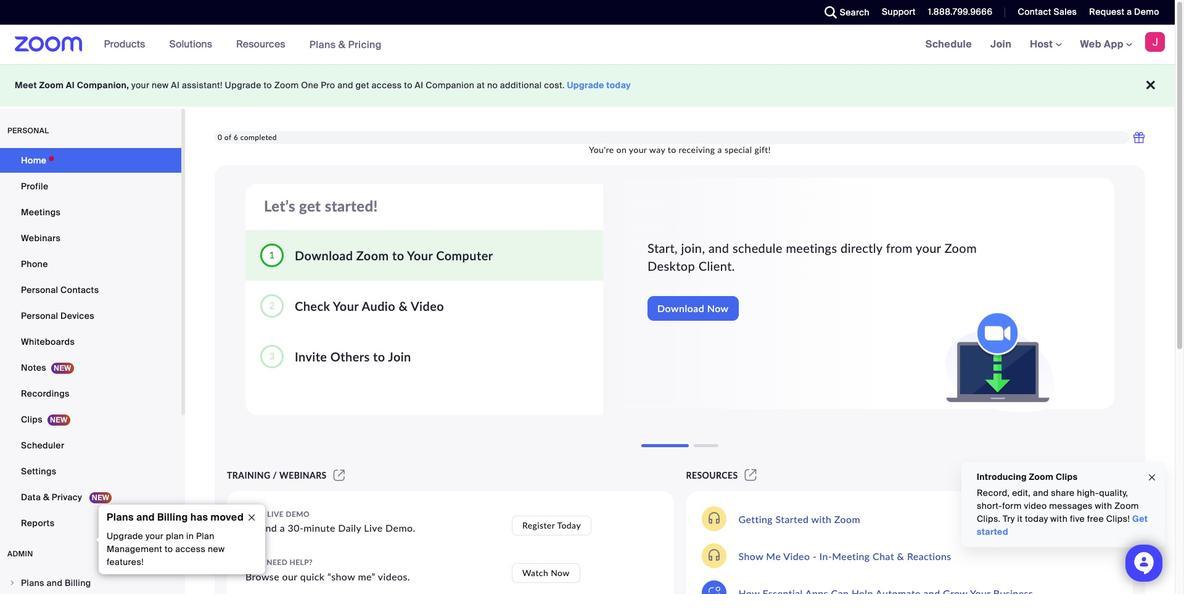 Task type: describe. For each thing, give the bounding box(es) containing it.
attend
[[246, 522, 277, 534]]

zoom inside the record, edit, and share high-quality, short-form video messages with zoom clips. try it today with five free clips!
[[1115, 500, 1140, 512]]

share
[[1052, 487, 1075, 499]]

contact sales
[[1018, 6, 1078, 17]]

home link
[[0, 148, 181, 173]]

plan
[[166, 531, 184, 542]]

plans & pricing
[[310, 38, 382, 51]]

3 ai from the left
[[415, 80, 424, 91]]

plans for plans and billing
[[21, 578, 44, 589]]

0 horizontal spatial with
[[812, 513, 832, 525]]

completed
[[240, 133, 277, 142]]

browse
[[246, 571, 280, 583]]

0
[[218, 133, 222, 142]]

need help? browse our quick "show me" videos.
[[246, 558, 410, 583]]

meetings link
[[0, 200, 181, 225]]

record,
[[977, 487, 1010, 499]]

phone
[[21, 259, 48, 270]]

clips link
[[0, 407, 181, 432]]

and inside meet zoom ai companion, footer
[[338, 80, 353, 91]]

start, join, and schedule meetings directly from your zoom desktop client.
[[648, 241, 977, 273]]

plans for plans and billing has moved
[[107, 511, 134, 524]]

today inside the record, edit, and share high-quality, short-form video messages with zoom clips. try it today with five free clips!
[[1026, 513, 1049, 525]]

webinars
[[280, 470, 327, 481]]

your inside upgrade your plan in plan management to access new features!
[[146, 531, 164, 542]]

"show
[[328, 571, 355, 583]]

check your audio & video
[[295, 298, 444, 313]]

zoom up edit,
[[1030, 471, 1054, 483]]

others
[[331, 349, 370, 364]]

devices
[[60, 310, 94, 321]]

five
[[1071, 513, 1085, 525]]

and inside the record, edit, and share high-quality, short-form video messages with zoom clips. try it today with five free clips!
[[1034, 487, 1049, 499]]

access inside meet zoom ai companion, footer
[[372, 80, 402, 91]]

to left companion
[[404, 80, 413, 91]]

meet
[[15, 80, 37, 91]]

zoom logo image
[[15, 36, 82, 52]]

notes
[[21, 362, 46, 373]]

personal menu menu
[[0, 148, 181, 537]]

personal devices
[[21, 310, 94, 321]]

web app button
[[1081, 38, 1133, 51]]

access inside upgrade your plan in plan management to access new features!
[[175, 544, 206, 555]]

download for download zoom to your computer
[[295, 248, 353, 263]]

clips!
[[1107, 513, 1131, 525]]

clips inside personal menu menu
[[21, 414, 43, 425]]

to up audio
[[392, 248, 404, 263]]

data & privacy link
[[0, 485, 181, 510]]

reactions
[[908, 550, 952, 562]]

free
[[1088, 513, 1105, 525]]

has
[[190, 511, 208, 524]]

in-
[[820, 550, 833, 562]]

register today button
[[512, 516, 592, 535]]

plans and billing has moved tooltip
[[96, 505, 265, 574]]

a for request a demo
[[1127, 6, 1133, 17]]

& inside product information navigation
[[339, 38, 346, 51]]

attend a 30-minute daily live demo.
[[246, 522, 416, 534]]

plan
[[196, 531, 215, 542]]

1 horizontal spatial with
[[1051, 513, 1068, 525]]

live demo
[[265, 510, 310, 519]]

today inside meet zoom ai companion, footer
[[607, 80, 631, 91]]

and inside plans and billing menu item
[[47, 578, 63, 589]]

from
[[886, 241, 913, 255]]

directly
[[841, 241, 883, 255]]

your inside meet zoom ai companion, footer
[[131, 80, 150, 91]]

products
[[104, 38, 145, 51]]

get inside meet zoom ai companion, footer
[[356, 80, 370, 91]]

banner containing products
[[0, 25, 1176, 65]]

started
[[977, 526, 1009, 537]]

2 horizontal spatial with
[[1096, 500, 1113, 512]]

register
[[523, 520, 555, 530]]

1 horizontal spatial video
[[784, 550, 810, 562]]

plans and billing menu item
[[0, 571, 181, 594]]

join,
[[682, 241, 706, 255]]

admin
[[7, 549, 33, 559]]

profile picture image
[[1146, 32, 1166, 52]]

contact
[[1018, 6, 1052, 17]]

demo
[[286, 510, 310, 519]]

high-
[[1078, 487, 1100, 499]]

schedule
[[733, 241, 783, 255]]

0 of 6 completed
[[218, 133, 277, 142]]

recordings link
[[0, 381, 181, 406]]

quality,
[[1100, 487, 1129, 499]]

today
[[557, 520, 581, 530]]

on
[[617, 145, 627, 155]]

live
[[267, 510, 284, 519]]

minute
[[304, 522, 336, 534]]

get started
[[977, 513, 1149, 537]]

way
[[650, 145, 666, 155]]

& inside personal menu menu
[[43, 492, 49, 503]]

personal for personal devices
[[21, 310, 58, 321]]

short-
[[977, 500, 1003, 512]]

2 horizontal spatial upgrade
[[567, 80, 605, 91]]

host
[[1031, 38, 1056, 51]]

close image inside plans and billing has moved tooltip
[[242, 512, 262, 523]]

home
[[21, 155, 46, 166]]

our
[[282, 571, 298, 583]]

settings
[[21, 466, 56, 477]]

meet zoom ai companion, footer
[[0, 64, 1176, 107]]

to inside upgrade your plan in plan management to access new features!
[[165, 544, 173, 555]]

started!
[[325, 197, 378, 215]]

invite others to join
[[295, 349, 411, 364]]

zoom up the show me video - in-meeting chat & reactions link on the bottom right
[[835, 513, 861, 525]]

webinars link
[[0, 226, 181, 251]]

now for download now
[[708, 302, 729, 314]]

chat
[[873, 550, 895, 562]]

resources
[[686, 470, 738, 481]]

support
[[882, 6, 916, 17]]

live
[[364, 522, 383, 534]]

join inside 'meetings' navigation
[[991, 38, 1012, 51]]

resources button
[[236, 25, 291, 64]]

help?
[[290, 558, 313, 567]]

download now
[[658, 302, 729, 314]]

clips.
[[977, 513, 1001, 525]]

your inside start, join, and schedule meetings directly from your zoom desktop client.
[[916, 241, 942, 255]]

1.888.799.9666
[[929, 6, 993, 17]]

computer
[[436, 248, 493, 263]]

window new image
[[743, 470, 759, 481]]

quick
[[300, 571, 325, 583]]

1 ai from the left
[[66, 80, 75, 91]]

data & privacy
[[21, 492, 84, 503]]

30-
[[288, 522, 304, 534]]

to down the resources dropdown button
[[264, 80, 272, 91]]

to right way
[[668, 145, 677, 155]]

product information navigation
[[95, 25, 391, 65]]

started
[[776, 513, 809, 525]]

show me video - in-meeting chat & reactions link
[[739, 550, 952, 562]]

& right chat
[[898, 550, 905, 562]]

in
[[186, 531, 194, 542]]



Task type: vqa. For each thing, say whether or not it's contained in the screenshot.
the Zoom Logo
yes



Task type: locate. For each thing, give the bounding box(es) containing it.
download down let's get started!
[[295, 248, 353, 263]]

1 horizontal spatial now
[[708, 302, 729, 314]]

download zoom to your computer
[[295, 248, 493, 263]]

a left demo
[[1127, 6, 1133, 17]]

now right the 'watch'
[[551, 568, 570, 578]]

features!
[[107, 557, 144, 568]]

plans
[[310, 38, 336, 51], [107, 511, 134, 524], [21, 578, 44, 589]]

a left 30-
[[280, 522, 285, 534]]

get right the pro
[[356, 80, 370, 91]]

plans for plans & pricing
[[310, 38, 336, 51]]

0 horizontal spatial plans
[[21, 578, 44, 589]]

moved
[[211, 511, 244, 524]]

web app
[[1081, 38, 1124, 51]]

a for attend a 30-minute daily live demo.
[[280, 522, 285, 534]]

1 horizontal spatial today
[[1026, 513, 1049, 525]]

you're
[[589, 145, 614, 155]]

your left audio
[[333, 298, 359, 313]]

gift!
[[755, 145, 771, 155]]

0 horizontal spatial clips
[[21, 414, 43, 425]]

1 vertical spatial access
[[175, 544, 206, 555]]

2 vertical spatial a
[[280, 522, 285, 534]]

introducing zoom clips
[[977, 471, 1078, 483]]

get
[[356, 80, 370, 91], [299, 197, 321, 215]]

billing inside tooltip
[[157, 511, 188, 524]]

0 vertical spatial a
[[1127, 6, 1133, 17]]

and right right image
[[47, 578, 63, 589]]

billing up plan
[[157, 511, 188, 524]]

upgrade down product information navigation
[[225, 80, 261, 91]]

zoom right from
[[945, 241, 977, 255]]

let's
[[264, 197, 295, 215]]

video
[[411, 298, 444, 313], [784, 550, 810, 562]]

1 vertical spatial a
[[718, 145, 723, 155]]

0 horizontal spatial join
[[388, 349, 411, 364]]

videos.
[[378, 571, 410, 583]]

your right on
[[629, 145, 647, 155]]

with right started at right
[[812, 513, 832, 525]]

plans up management
[[107, 511, 134, 524]]

new left assistant!
[[152, 80, 169, 91]]

upgrade inside upgrade your plan in plan management to access new features!
[[107, 531, 143, 542]]

zoom
[[39, 80, 64, 91], [274, 80, 299, 91], [945, 241, 977, 255], [357, 248, 389, 263], [1030, 471, 1054, 483], [1115, 500, 1140, 512], [835, 513, 861, 525]]

plans inside tooltip
[[107, 511, 134, 524]]

0 horizontal spatial a
[[280, 522, 285, 534]]

special
[[725, 145, 752, 155]]

to right others
[[373, 349, 385, 364]]

training
[[227, 470, 271, 481]]

video right audio
[[411, 298, 444, 313]]

0 vertical spatial billing
[[157, 511, 188, 524]]

personal contacts
[[21, 284, 99, 296]]

1 vertical spatial close image
[[242, 512, 262, 523]]

additional
[[500, 80, 542, 91]]

sales
[[1054, 6, 1078, 17]]

billing down reports "link"
[[65, 578, 91, 589]]

0 horizontal spatial today
[[607, 80, 631, 91]]

schedule
[[926, 38, 973, 51]]

1
[[269, 249, 275, 260]]

billing inside menu item
[[65, 578, 91, 589]]

0 vertical spatial personal
[[21, 284, 58, 296]]

0 horizontal spatial your
[[333, 298, 359, 313]]

of
[[225, 133, 232, 142]]

zoom left the one
[[274, 80, 299, 91]]

2 ai from the left
[[171, 80, 180, 91]]

1 vertical spatial your
[[333, 298, 359, 313]]

download now button
[[648, 296, 739, 321]]

notes link
[[0, 355, 181, 380]]

& right audio
[[399, 298, 408, 313]]

solutions button
[[169, 25, 218, 64]]

0 vertical spatial video
[[411, 298, 444, 313]]

1 vertical spatial clips
[[1056, 471, 1078, 483]]

at
[[477, 80, 485, 91]]

& left pricing
[[339, 38, 346, 51]]

get right let's
[[299, 197, 321, 215]]

1 horizontal spatial access
[[372, 80, 402, 91]]

1 vertical spatial today
[[1026, 513, 1049, 525]]

desktop
[[648, 258, 696, 273]]

personal devices link
[[0, 304, 181, 328]]

1 horizontal spatial close image
[[1148, 471, 1158, 485]]

personal down phone
[[21, 284, 58, 296]]

with down messages
[[1051, 513, 1068, 525]]

0 horizontal spatial ai
[[66, 80, 75, 91]]

your left plan
[[146, 531, 164, 542]]

0 vertical spatial get
[[356, 80, 370, 91]]

privacy
[[52, 492, 82, 503]]

ai left companion,
[[66, 80, 75, 91]]

new inside meet zoom ai companion, footer
[[152, 80, 169, 91]]

0 horizontal spatial get
[[299, 197, 321, 215]]

your right companion,
[[131, 80, 150, 91]]

2 vertical spatial plans
[[21, 578, 44, 589]]

1 horizontal spatial upgrade
[[225, 80, 261, 91]]

1 horizontal spatial download
[[658, 302, 705, 314]]

right image
[[9, 579, 16, 587]]

plans inside menu item
[[21, 578, 44, 589]]

a left special
[[718, 145, 723, 155]]

getting started with zoom
[[739, 513, 861, 525]]

reports link
[[0, 511, 181, 536]]

0 vertical spatial today
[[607, 80, 631, 91]]

0 vertical spatial download
[[295, 248, 353, 263]]

download inside button
[[658, 302, 705, 314]]

0 vertical spatial your
[[407, 248, 433, 263]]

1 horizontal spatial clips
[[1056, 471, 1078, 483]]

upgrade right cost.
[[567, 80, 605, 91]]

ai left companion
[[415, 80, 424, 91]]

personal contacts link
[[0, 278, 181, 302]]

0 horizontal spatial now
[[551, 568, 570, 578]]

to down plan
[[165, 544, 173, 555]]

1 horizontal spatial billing
[[157, 511, 188, 524]]

0 horizontal spatial video
[[411, 298, 444, 313]]

zoom up clips!
[[1115, 500, 1140, 512]]

1 vertical spatial join
[[388, 349, 411, 364]]

1 vertical spatial plans
[[107, 511, 134, 524]]

watch
[[523, 568, 549, 578]]

1 vertical spatial personal
[[21, 310, 58, 321]]

close image up get
[[1148, 471, 1158, 485]]

video left -
[[784, 550, 810, 562]]

demo.
[[386, 522, 416, 534]]

ai left assistant!
[[171, 80, 180, 91]]

video
[[1025, 500, 1048, 512]]

0 horizontal spatial new
[[152, 80, 169, 91]]

me"
[[358, 571, 376, 583]]

plans and billing has moved
[[107, 511, 244, 524]]

1 vertical spatial new
[[208, 544, 225, 555]]

1 horizontal spatial ai
[[171, 80, 180, 91]]

0 horizontal spatial close image
[[242, 512, 262, 523]]

2 horizontal spatial a
[[1127, 6, 1133, 17]]

banner
[[0, 25, 1176, 65]]

it
[[1018, 513, 1023, 525]]

billing for plans and billing has moved
[[157, 511, 188, 524]]

0 horizontal spatial access
[[175, 544, 206, 555]]

and
[[338, 80, 353, 91], [709, 241, 730, 255], [1034, 487, 1049, 499], [136, 511, 155, 524], [47, 578, 63, 589]]

audio
[[362, 298, 396, 313]]

ai
[[66, 80, 75, 91], [171, 80, 180, 91], [415, 80, 424, 91]]

companion,
[[77, 80, 129, 91]]

a
[[1127, 6, 1133, 17], [718, 145, 723, 155], [280, 522, 285, 534]]

1 horizontal spatial plans
[[107, 511, 134, 524]]

&
[[339, 38, 346, 51], [399, 298, 408, 313], [43, 492, 49, 503], [898, 550, 905, 562]]

need
[[267, 558, 288, 567]]

billing for plans and billing
[[65, 578, 91, 589]]

get
[[1133, 513, 1149, 525]]

check
[[295, 298, 330, 313]]

whiteboards
[[21, 336, 75, 347]]

new inside upgrade your plan in plan management to access new features!
[[208, 544, 225, 555]]

scheduler link
[[0, 433, 181, 458]]

meeting
[[833, 550, 870, 562]]

form
[[1003, 500, 1022, 512]]

0 vertical spatial new
[[152, 80, 169, 91]]

edit,
[[1013, 487, 1031, 499]]

solutions
[[169, 38, 212, 51]]

1 horizontal spatial get
[[356, 80, 370, 91]]

plans up meet zoom ai companion, your new ai assistant! upgrade to zoom one pro and get access to ai companion at no additional cost. upgrade today
[[310, 38, 336, 51]]

today
[[607, 80, 631, 91], [1026, 513, 1049, 525]]

start,
[[648, 241, 678, 255]]

0 vertical spatial access
[[372, 80, 402, 91]]

1 personal from the top
[[21, 284, 58, 296]]

now for watch now
[[551, 568, 570, 578]]

1 horizontal spatial a
[[718, 145, 723, 155]]

1 horizontal spatial your
[[407, 248, 433, 263]]

window new image
[[332, 470, 347, 481]]

clips up 'share' on the right of the page
[[1056, 471, 1078, 483]]

& right data
[[43, 492, 49, 503]]

0 vertical spatial plans
[[310, 38, 336, 51]]

access down in
[[175, 544, 206, 555]]

upgrade today link
[[567, 80, 631, 91]]

and inside start, join, and schedule meetings directly from your zoom desktop client.
[[709, 241, 730, 255]]

new down plan
[[208, 544, 225, 555]]

download down desktop
[[658, 302, 705, 314]]

1 vertical spatial billing
[[65, 578, 91, 589]]

personal up the whiteboards
[[21, 310, 58, 321]]

one
[[301, 80, 319, 91]]

clips up scheduler
[[21, 414, 43, 425]]

request
[[1090, 6, 1125, 17]]

request a demo
[[1090, 6, 1160, 17]]

record, edit, and share high-quality, short-form video messages with zoom clips. try it today with five free clips!
[[977, 487, 1140, 525]]

0 horizontal spatial billing
[[65, 578, 91, 589]]

training / webinars
[[227, 470, 327, 481]]

0 vertical spatial clips
[[21, 414, 43, 425]]

1 vertical spatial now
[[551, 568, 570, 578]]

your right from
[[916, 241, 942, 255]]

meetings
[[21, 207, 61, 218]]

daily
[[338, 522, 361, 534]]

access down pricing
[[372, 80, 402, 91]]

your
[[407, 248, 433, 263], [333, 298, 359, 313]]

download for download now
[[658, 302, 705, 314]]

2 personal from the top
[[21, 310, 58, 321]]

2 horizontal spatial plans
[[310, 38, 336, 51]]

invite
[[295, 349, 327, 364]]

meetings navigation
[[917, 25, 1176, 65]]

close image left live
[[242, 512, 262, 523]]

and up management
[[136, 511, 155, 524]]

now
[[708, 302, 729, 314], [551, 568, 570, 578]]

products button
[[104, 25, 151, 64]]

1 horizontal spatial new
[[208, 544, 225, 555]]

join left host
[[991, 38, 1012, 51]]

and up client.
[[709, 241, 730, 255]]

upgrade up management
[[107, 531, 143, 542]]

register today
[[523, 520, 581, 530]]

plans right right image
[[21, 578, 44, 589]]

1 vertical spatial video
[[784, 550, 810, 562]]

with up free
[[1096, 500, 1113, 512]]

your left computer
[[407, 248, 433, 263]]

show
[[739, 550, 764, 562]]

2 horizontal spatial ai
[[415, 80, 424, 91]]

and right the pro
[[338, 80, 353, 91]]

join right others
[[388, 349, 411, 364]]

0 vertical spatial close image
[[1148, 471, 1158, 485]]

2
[[269, 299, 275, 311]]

me
[[767, 550, 781, 562]]

0 vertical spatial now
[[708, 302, 729, 314]]

and inside plans and billing has moved tooltip
[[136, 511, 155, 524]]

zoom right meet
[[39, 80, 64, 91]]

pro
[[321, 80, 335, 91]]

zoom up check your audio & video
[[357, 248, 389, 263]]

0 horizontal spatial upgrade
[[107, 531, 143, 542]]

search button
[[816, 0, 873, 25]]

management
[[107, 544, 162, 555]]

let's get started!
[[264, 197, 378, 215]]

1 vertical spatial download
[[658, 302, 705, 314]]

0 vertical spatial join
[[991, 38, 1012, 51]]

1 vertical spatial get
[[299, 197, 321, 215]]

0 horizontal spatial download
[[295, 248, 353, 263]]

zoom inside start, join, and schedule meetings directly from your zoom desktop client.
[[945, 241, 977, 255]]

now down client.
[[708, 302, 729, 314]]

and up video
[[1034, 487, 1049, 499]]

personal for personal contacts
[[21, 284, 58, 296]]

plans inside product information navigation
[[310, 38, 336, 51]]

close image
[[1148, 471, 1158, 485], [242, 512, 262, 523]]

1 horizontal spatial join
[[991, 38, 1012, 51]]



